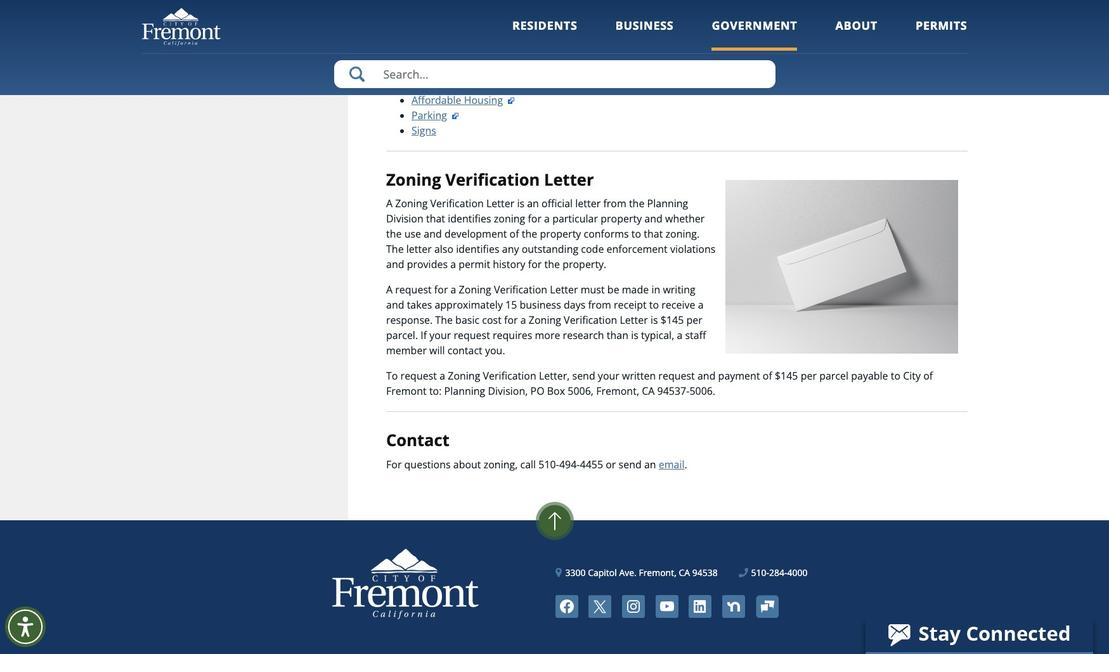 Task type: vqa. For each thing, say whether or not it's contained in the screenshot.
"was" for WalletHub.
no



Task type: describe. For each thing, give the bounding box(es) containing it.
1 vertical spatial commercial
[[509, 26, 565, 40]]

1 horizontal spatial property
[[601, 212, 642, 226]]

box
[[547, 385, 565, 399]]

letter down receipt
[[620, 314, 648, 328]]

ave.
[[619, 567, 637, 579]]

affordable housing link
[[412, 93, 516, 107]]

4000
[[788, 567, 808, 579]]

call
[[521, 458, 536, 472]]

3300 capitol ave. fremont, ca 94538
[[566, 567, 718, 579]]

affordable
[[412, 93, 462, 107]]

for right zoning
[[528, 212, 542, 226]]

1 horizontal spatial that
[[644, 227, 663, 241]]

development
[[445, 227, 507, 241]]

to inside a zoning verification letter is an official letter from the planning division that identifies zoning for a particular property and whether the use and development of the property conforms to that zoning. the letter also identifies any outstanding code enforcement violations and provides a permit history for the property.
[[632, 227, 641, 241]]

15
[[506, 298, 517, 312]]

94538
[[693, 567, 718, 579]]

violations
[[671, 243, 716, 256]]

takes
[[407, 298, 432, 312]]

staff
[[685, 329, 706, 343]]

property.
[[563, 258, 607, 272]]

verification up the 15
[[494, 283, 548, 297]]

2 horizontal spatial is
[[651, 314, 658, 328]]

city inside downtown district - commercial and mixed use city center district - commercial and mixed use warm springs innovation district - commercial, mixed use, and industrial
[[412, 26, 429, 40]]

5006.
[[690, 385, 716, 399]]

$145 inside a request for a zoning verification letter must be made in writing and takes approximately 15 business days from receipt to receive a response. the basic cost for a zoning verification letter is $145 per parcel. if your request requires more research than is typical, a staff member will contact you.
[[661, 314, 684, 328]]

a down official
[[544, 212, 550, 226]]

1 horizontal spatial ca
[[679, 567, 690, 579]]

your inside a request for a zoning verification letter must be made in writing and takes approximately 15 business days from receipt to receive a response. the basic cost for a zoning verification letter is $145 per parcel. if your request requires more research than is typical, a staff member will contact you.
[[430, 329, 451, 343]]

0 vertical spatial use
[[620, 11, 637, 24]]

industrial
[[713, 41, 758, 55]]

3300
[[566, 567, 586, 579]]

0 vertical spatial that
[[426, 212, 445, 226]]

Search text field
[[334, 60, 776, 88]]

division
[[386, 212, 424, 226]]

or
[[606, 458, 616, 472]]

request up 94537-
[[659, 369, 695, 383]]

1 vertical spatial letter
[[407, 243, 432, 256]]

warm
[[412, 41, 440, 55]]

request down basic
[[454, 329, 490, 343]]

1 horizontal spatial 510-
[[751, 567, 770, 579]]

use,
[[670, 41, 690, 55]]

contact
[[386, 430, 450, 452]]

3300 capitol ave. fremont, ca 94538 link
[[556, 566, 718, 580]]

use
[[405, 227, 421, 241]]

approximately
[[435, 298, 503, 312]]

history
[[493, 258, 526, 272]]

if
[[421, 329, 427, 343]]

payable
[[851, 369, 889, 383]]

cost
[[482, 314, 502, 328]]

business link
[[616, 18, 674, 50]]

business
[[520, 298, 561, 312]]

whether
[[665, 212, 705, 226]]

warm springs innovation district - commercial, mixed use, and industrial link
[[412, 41, 771, 55]]

2 vertical spatial district
[[534, 41, 567, 55]]

po
[[531, 385, 545, 399]]

parking link
[[412, 108, 460, 122]]

stay connected image
[[866, 617, 1092, 653]]

parking
[[412, 108, 447, 122]]

days
[[564, 298, 586, 312]]

fremont, inside to request a zoning verification letter, send your written request and payment of $145 per parcel payable to city of fremont to: planning division, po box 5006, fremont, ca 94537-5006.
[[596, 385, 639, 399]]

2 vertical spatial -
[[570, 41, 573, 55]]

2 vertical spatial mixed
[[638, 41, 667, 55]]

capitol
[[588, 567, 617, 579]]

to request a zoning verification letter, send your written request and payment of $145 per parcel payable to city of fremont to: planning division, po box 5006, fremont, ca 94537-5006.
[[386, 369, 933, 399]]

innovation
[[481, 41, 531, 55]]

letter inside a zoning verification letter is an official letter from the planning division that identifies zoning for a particular property and whether the use and development of the property conforms to that zoning. the letter also identifies any outstanding code enforcement violations and provides a permit history for the property.
[[487, 197, 515, 211]]

contact
[[448, 344, 483, 358]]

of inside a zoning verification letter is an official letter from the planning division that identifies zoning for a particular property and whether the use and development of the property conforms to that zoning. the letter also identifies any outstanding code enforcement violations and provides a permit history for the property.
[[510, 227, 519, 241]]

receive
[[662, 298, 696, 312]]

zoning.
[[666, 227, 700, 241]]

request up fremont
[[401, 369, 437, 383]]

1 vertical spatial -
[[503, 26, 506, 40]]

response.
[[386, 314, 433, 328]]

receipt
[[614, 298, 647, 312]]

1 vertical spatial identifies
[[456, 243, 500, 256]]

for questions about zoning, call 510-494-4455 or send an email .
[[386, 458, 688, 472]]

to:
[[429, 385, 442, 399]]

enforcement
[[607, 243, 668, 256]]

government
[[712, 18, 798, 33]]

footer tw icon image
[[589, 596, 612, 619]]

zoning verification letter
[[386, 168, 598, 191]]

city inside to request a zoning verification letter, send your written request and payment of $145 per parcel payable to city of fremont to: planning division, po box 5006, fremont, ca 94537-5006.
[[904, 369, 921, 383]]

footer li icon image
[[689, 596, 712, 619]]

permits link
[[916, 18, 968, 50]]

footer fb icon image
[[556, 596, 578, 619]]

an inside a zoning verification letter is an official letter from the planning division that identifies zoning for a particular property and whether the use and development of the property conforms to that zoning. the letter also identifies any outstanding code enforcement violations and provides a permit history for the property.
[[527, 197, 539, 211]]

94537-
[[658, 385, 690, 399]]

and inside to request a zoning verification letter, send your written request and payment of $145 per parcel payable to city of fremont to: planning division, po box 5006, fremont, ca 94537-5006.
[[698, 369, 716, 383]]

0 vertical spatial -
[[502, 11, 505, 24]]

code
[[581, 243, 604, 256]]

zoning letter image
[[726, 180, 958, 354]]

the inside a request for a zoning verification letter must be made in writing and takes approximately 15 business days from receipt to receive a response. the basic cost for a zoning verification letter is $145 per parcel. if your request requires more research than is typical, a staff member will contact you.
[[435, 314, 453, 328]]

verification up zoning
[[445, 168, 540, 191]]

government link
[[712, 18, 798, 50]]

other zoning information
[[386, 68, 517, 82]]

1 vertical spatial send
[[619, 458, 642, 472]]

planning inside a zoning verification letter is an official letter from the planning division that identifies zoning for a particular property and whether the use and development of the property conforms to that zoning. the letter also identifies any outstanding code enforcement violations and provides a permit history for the property.
[[647, 197, 689, 211]]

division,
[[488, 385, 528, 399]]

parcel
[[820, 369, 849, 383]]

your inside to request a zoning verification letter, send your written request and payment of $145 per parcel payable to city of fremont to: planning division, po box 5006, fremont, ca 94537-5006.
[[598, 369, 620, 383]]

510-284-4000
[[751, 567, 808, 579]]

signs link
[[412, 123, 436, 137]]

for down outstanding
[[528, 258, 542, 272]]

510-284-4000 link
[[739, 566, 808, 580]]

business
[[616, 18, 674, 33]]

planning inside to request a zoning verification letter, send your written request and payment of $145 per parcel payable to city of fremont to: planning division, po box 5006, fremont, ca 94537-5006.
[[444, 385, 486, 399]]

to inside a request for a zoning verification letter must be made in writing and takes approximately 15 business days from receipt to receive a response. the basic cost for a zoning verification letter is $145 per parcel. if your request requires more research than is typical, a staff member will contact you.
[[650, 298, 659, 312]]

signs
[[412, 123, 436, 137]]

a request for a zoning verification letter must be made in writing and takes approximately 15 business days from receipt to receive a response. the basic cost for a zoning verification letter is $145 per parcel. if your request requires more research than is typical, a staff member will contact you.
[[386, 283, 706, 358]]

footer my icon image
[[756, 596, 779, 618]]

parcel.
[[386, 329, 418, 343]]

per inside to request a zoning verification letter, send your written request and payment of $145 per parcel payable to city of fremont to: planning division, po box 5006, fremont, ca 94537-5006.
[[801, 369, 817, 383]]

0 vertical spatial commercial
[[508, 11, 565, 24]]

provides
[[407, 258, 448, 272]]

for
[[386, 458, 402, 472]]

1 vertical spatial fremont,
[[639, 567, 677, 579]]

a inside to request a zoning verification letter, send your written request and payment of $145 per parcel payable to city of fremont to: planning division, po box 5006, fremont, ca 94537-5006.
[[440, 369, 445, 383]]

written
[[622, 369, 656, 383]]

city center district - commercial and mixed use link
[[412, 26, 651, 40]]

4455
[[580, 458, 603, 472]]

footer yt icon image
[[656, 596, 679, 619]]

requires
[[493, 329, 532, 343]]

for down the 15
[[504, 314, 518, 328]]

official
[[542, 197, 573, 211]]

permit
[[459, 258, 490, 272]]

typical,
[[641, 329, 675, 343]]

email link
[[659, 458, 685, 472]]

permits
[[916, 18, 968, 33]]

1 horizontal spatial of
[[763, 369, 773, 383]]

basic
[[456, 314, 480, 328]]

0 vertical spatial identifies
[[448, 212, 491, 226]]



Task type: locate. For each thing, give the bounding box(es) containing it.
0 horizontal spatial your
[[430, 329, 451, 343]]

a up "to:"
[[440, 369, 445, 383]]

commercial,
[[576, 41, 635, 55]]

a inside a request for a zoning verification letter must be made in writing and takes approximately 15 business days from receipt to receive a response. the basic cost for a zoning verification letter is $145 per parcel. if your request requires more research than is typical, a staff member will contact you.
[[386, 283, 393, 297]]

request up takes
[[395, 283, 432, 297]]

downtown
[[412, 11, 463, 24]]

0 vertical spatial a
[[386, 197, 393, 211]]

letter up days
[[550, 283, 578, 297]]

0 horizontal spatial the
[[386, 243, 404, 256]]

1 vertical spatial $145
[[775, 369, 798, 383]]

also
[[434, 243, 454, 256]]

per up staff
[[687, 314, 703, 328]]

letter up particular on the top
[[576, 197, 601, 211]]

residents
[[513, 18, 578, 33]]

that up enforcement
[[644, 227, 663, 241]]

0 vertical spatial $145
[[661, 314, 684, 328]]

1 vertical spatial ca
[[679, 567, 690, 579]]

verification inside to request a zoning verification letter, send your written request and payment of $145 per parcel payable to city of fremont to: planning division, po box 5006, fremont, ca 94537-5006.
[[483, 369, 537, 383]]

0 vertical spatial per
[[687, 314, 703, 328]]

a for a request for a zoning verification letter must be made in writing and takes approximately 15 business days from receipt to receive a response. the basic cost for a zoning verification letter is $145 per parcel. if your request requires more research than is typical, a staff member will contact you.
[[386, 283, 393, 297]]

writing
[[663, 283, 696, 297]]

1 horizontal spatial your
[[598, 369, 620, 383]]

to up enforcement
[[632, 227, 641, 241]]

that right division
[[426, 212, 445, 226]]

planning right "to:"
[[444, 385, 486, 399]]

downtown district - commercial and mixed use link
[[412, 11, 650, 24]]

any
[[502, 243, 519, 256]]

the down zoning
[[522, 227, 537, 241]]

1 vertical spatial from
[[588, 298, 611, 312]]

a left staff
[[677, 329, 683, 343]]

property up outstanding
[[540, 227, 581, 241]]

district down the residents
[[534, 41, 567, 55]]

0 horizontal spatial that
[[426, 212, 445, 226]]

questions
[[404, 458, 451, 472]]

city
[[412, 26, 429, 40], [904, 369, 921, 383]]

1 vertical spatial planning
[[444, 385, 486, 399]]

0 vertical spatial to
[[632, 227, 641, 241]]

1 vertical spatial district
[[466, 26, 500, 40]]

0 vertical spatial from
[[604, 197, 627, 211]]

a up response. at left
[[386, 283, 393, 297]]

1 vertical spatial the
[[435, 314, 453, 328]]

0 horizontal spatial property
[[540, 227, 581, 241]]

zoning,
[[484, 458, 518, 472]]

0 horizontal spatial planning
[[444, 385, 486, 399]]

an
[[527, 197, 539, 211], [644, 458, 656, 472]]

from up conforms
[[604, 197, 627, 211]]

about link
[[836, 18, 878, 50]]

2 vertical spatial to
[[891, 369, 901, 383]]

1 vertical spatial mixed
[[589, 26, 618, 40]]

planning up whether
[[647, 197, 689, 211]]

510-
[[539, 458, 559, 472], [751, 567, 770, 579]]

1 vertical spatial city
[[904, 369, 921, 383]]

2 a from the top
[[386, 283, 393, 297]]

$145 down the receive
[[661, 314, 684, 328]]

payment
[[719, 369, 760, 383]]

property up conforms
[[601, 212, 642, 226]]

to inside to request a zoning verification letter, send your written request and payment of $145 per parcel payable to city of fremont to: planning division, po box 5006, fremont, ca 94537-5006.
[[891, 369, 901, 383]]

1 vertical spatial property
[[540, 227, 581, 241]]

the left basic
[[435, 314, 453, 328]]

fremont
[[386, 385, 427, 399]]

downtown district - commercial and mixed use city center district - commercial and mixed use warm springs innovation district - commercial, mixed use, and industrial
[[412, 11, 758, 55]]

a
[[386, 197, 393, 211], [386, 283, 393, 297]]

to
[[632, 227, 641, 241], [650, 298, 659, 312], [891, 369, 901, 383]]

identifies
[[448, 212, 491, 226], [456, 243, 500, 256]]

more
[[535, 329, 560, 343]]

0 horizontal spatial an
[[527, 197, 539, 211]]

than
[[607, 329, 629, 343]]

per
[[687, 314, 703, 328], [801, 369, 817, 383]]

a inside a zoning verification letter is an official letter from the planning division that identifies zoning for a particular property and whether the use and development of the property conforms to that zoning. the letter also identifies any outstanding code enforcement violations and provides a permit history for the property.
[[386, 197, 393, 211]]

commercial
[[508, 11, 565, 24], [509, 26, 565, 40]]

outstanding
[[522, 243, 579, 256]]

0 vertical spatial district
[[466, 11, 499, 24]]

from inside a zoning verification letter is an official letter from the planning division that identifies zoning for a particular property and whether the use and development of the property conforms to that zoning. the letter also identifies any outstanding code enforcement violations and provides a permit history for the property.
[[604, 197, 627, 211]]

be
[[608, 283, 620, 297]]

letter
[[576, 197, 601, 211], [407, 243, 432, 256]]

0 vertical spatial letter
[[576, 197, 601, 211]]

your
[[430, 329, 451, 343], [598, 369, 620, 383]]

zoning inside a zoning verification letter is an official letter from the planning division that identifies zoning for a particular property and whether the use and development of the property conforms to that zoning. the letter also identifies any outstanding code enforcement violations and provides a permit history for the property.
[[395, 197, 428, 211]]

conforms
[[584, 227, 629, 241]]

0 vertical spatial is
[[517, 197, 525, 211]]

fremont, down written
[[596, 385, 639, 399]]

0 vertical spatial planning
[[647, 197, 689, 211]]

an left official
[[527, 197, 539, 211]]

0 vertical spatial city
[[412, 26, 429, 40]]

0 vertical spatial property
[[601, 212, 642, 226]]

from down must
[[588, 298, 611, 312]]

footer nd icon image
[[722, 596, 745, 619]]

letter,
[[539, 369, 570, 383]]

that
[[426, 212, 445, 226], [644, 227, 663, 241]]

0 horizontal spatial per
[[687, 314, 703, 328]]

1 a from the top
[[386, 197, 393, 211]]

center
[[432, 26, 464, 40]]

1 vertical spatial that
[[644, 227, 663, 241]]

send inside to request a zoning verification letter, send your written request and payment of $145 per parcel payable to city of fremont to: planning division, po box 5006, fremont, ca 94537-5006.
[[573, 369, 596, 383]]

1 horizontal spatial the
[[435, 314, 453, 328]]

letter up zoning
[[487, 197, 515, 211]]

other
[[386, 68, 416, 82]]

information
[[456, 68, 517, 82]]

-
[[502, 11, 505, 24], [503, 26, 506, 40], [570, 41, 573, 55]]

letter
[[544, 168, 594, 191], [487, 197, 515, 211], [550, 283, 578, 297], [620, 314, 648, 328]]

0 horizontal spatial of
[[510, 227, 519, 241]]

verification up "research"
[[564, 314, 617, 328]]

footer ig icon image
[[622, 596, 645, 619]]

1 vertical spatial your
[[598, 369, 620, 383]]

email
[[659, 458, 685, 472]]

the up enforcement
[[629, 197, 645, 211]]

1 horizontal spatial letter
[[576, 197, 601, 211]]

1 horizontal spatial an
[[644, 458, 656, 472]]

a for a zoning verification letter is an official letter from the planning division that identifies zoning for a particular property and whether the use and development of the property conforms to that zoning. the letter also identifies any outstanding code enforcement violations and provides a permit history for the property.
[[386, 197, 393, 211]]

of right payable
[[924, 369, 933, 383]]

5006,
[[568, 385, 594, 399]]

an left email link
[[644, 458, 656, 472]]

2 horizontal spatial of
[[924, 369, 933, 383]]

1 vertical spatial per
[[801, 369, 817, 383]]

$145 right payment
[[775, 369, 798, 383]]

a up approximately at the top of the page
[[451, 283, 456, 297]]

0 horizontal spatial 510-
[[539, 458, 559, 472]]

to right payable
[[891, 369, 901, 383]]

a up division
[[386, 197, 393, 211]]

is right the than
[[631, 329, 639, 343]]

0 horizontal spatial is
[[517, 197, 525, 211]]

zoning inside to request a zoning verification letter, send your written request and payment of $145 per parcel payable to city of fremont to: planning division, po box 5006, fremont, ca 94537-5006.
[[448, 369, 480, 383]]

fremont,
[[596, 385, 639, 399], [639, 567, 677, 579]]

1 horizontal spatial send
[[619, 458, 642, 472]]

must
[[581, 283, 605, 297]]

per inside a request for a zoning verification letter must be made in writing and takes approximately 15 business days from receipt to receive a response. the basic cost for a zoning verification letter is $145 per parcel. if your request requires more research than is typical, a staff member will contact you.
[[687, 314, 703, 328]]

member
[[386, 344, 427, 358]]

is up typical,
[[651, 314, 658, 328]]

housing
[[464, 93, 503, 107]]

$145 inside to request a zoning verification letter, send your written request and payment of $145 per parcel payable to city of fremont to: planning division, po box 5006, fremont, ca 94537-5006.
[[775, 369, 798, 383]]

send right or
[[619, 458, 642, 472]]

a right the receive
[[698, 298, 704, 312]]

1 horizontal spatial $145
[[775, 369, 798, 383]]

identifies up development
[[448, 212, 491, 226]]

is
[[517, 197, 525, 211], [651, 314, 658, 328], [631, 329, 639, 343]]

the down division
[[386, 227, 402, 241]]

1 vertical spatial 510-
[[751, 567, 770, 579]]

1 horizontal spatial planning
[[647, 197, 689, 211]]

affordable housing parking signs
[[412, 93, 503, 137]]

1 horizontal spatial city
[[904, 369, 921, 383]]

will
[[430, 344, 445, 358]]

1 horizontal spatial to
[[650, 298, 659, 312]]

district up innovation
[[466, 26, 500, 40]]

the inside a zoning verification letter is an official letter from the planning division that identifies zoning for a particular property and whether the use and development of the property conforms to that zoning. the letter also identifies any outstanding code enforcement violations and provides a permit history for the property.
[[386, 243, 404, 256]]

a up requires
[[521, 314, 526, 328]]

fremont, right ave.
[[639, 567, 677, 579]]

is inside a zoning verification letter is an official letter from the planning division that identifies zoning for a particular property and whether the use and development of the property conforms to that zoning. the letter also identifies any outstanding code enforcement violations and provides a permit history for the property.
[[517, 197, 525, 211]]

0 horizontal spatial send
[[573, 369, 596, 383]]

verification inside a zoning verification letter is an official letter from the planning division that identifies zoning for a particular property and whether the use and development of the property conforms to that zoning. the letter also identifies any outstanding code enforcement violations and provides a permit history for the property.
[[430, 197, 484, 211]]

made
[[622, 283, 649, 297]]

2 horizontal spatial to
[[891, 369, 901, 383]]

city up warm
[[412, 26, 429, 40]]

commercial down downtown district - commercial and mixed use link
[[509, 26, 565, 40]]

per left "parcel"
[[801, 369, 817, 383]]

and
[[567, 11, 585, 24], [568, 26, 586, 40], [693, 41, 711, 55], [645, 212, 663, 226], [424, 227, 442, 241], [386, 258, 404, 272], [386, 298, 404, 312], [698, 369, 716, 383]]

a zoning verification letter is an official letter from the planning division that identifies zoning for a particular property and whether the use and development of the property conforms to that zoning. the letter also identifies any outstanding code enforcement violations and provides a permit history for the property.
[[386, 197, 716, 272]]

0 vertical spatial fremont,
[[596, 385, 639, 399]]

in
[[652, 283, 661, 297]]

1 horizontal spatial per
[[801, 369, 817, 383]]

district up springs
[[466, 11, 499, 24]]

0 vertical spatial ca
[[642, 385, 655, 399]]

your up will
[[430, 329, 451, 343]]

zoning
[[419, 68, 453, 82], [386, 168, 441, 191], [395, 197, 428, 211], [459, 283, 492, 297], [529, 314, 561, 328], [448, 369, 480, 383]]

ca down written
[[642, 385, 655, 399]]

0 horizontal spatial letter
[[407, 243, 432, 256]]

your left written
[[598, 369, 620, 383]]

from
[[604, 197, 627, 211], [588, 298, 611, 312]]

of right payment
[[763, 369, 773, 383]]

0 horizontal spatial city
[[412, 26, 429, 40]]

from inside a request for a zoning verification letter must be made in writing and takes approximately 15 business days from receipt to receive a response. the basic cost for a zoning verification letter is $145 per parcel. if your request requires more research than is typical, a staff member will contact you.
[[588, 298, 611, 312]]

a down also
[[451, 258, 456, 272]]

you.
[[485, 344, 505, 358]]

0 vertical spatial your
[[430, 329, 451, 343]]

send
[[573, 369, 596, 383], [619, 458, 642, 472]]

the down division
[[386, 243, 404, 256]]

commercial up city center district - commercial and mixed use 'link'
[[508, 11, 565, 24]]

and inside a request for a zoning verification letter must be made in writing and takes approximately 15 business days from receipt to receive a response. the basic cost for a zoning verification letter is $145 per parcel. if your request requires more research than is typical, a staff member will contact you.
[[386, 298, 404, 312]]

494-
[[559, 458, 580, 472]]

the down outstanding
[[545, 258, 560, 272]]

is up zoning
[[517, 197, 525, 211]]

verification up development
[[430, 197, 484, 211]]

1 vertical spatial an
[[644, 458, 656, 472]]

0 horizontal spatial $145
[[661, 314, 684, 328]]

for down provides
[[434, 283, 448, 297]]

verification up 'division,'
[[483, 369, 537, 383]]

510- up footer my icon
[[751, 567, 770, 579]]

0 vertical spatial 510-
[[539, 458, 559, 472]]

letter up official
[[544, 168, 594, 191]]

send up the 5006,
[[573, 369, 596, 383]]

to down in
[[650, 298, 659, 312]]

identifies down development
[[456, 243, 500, 256]]

for
[[528, 212, 542, 226], [528, 258, 542, 272], [434, 283, 448, 297], [504, 314, 518, 328]]

0 vertical spatial mixed
[[588, 11, 617, 24]]

0 horizontal spatial to
[[632, 227, 641, 241]]

$145
[[661, 314, 684, 328], [775, 369, 798, 383]]

284-
[[769, 567, 788, 579]]

1 vertical spatial use
[[620, 26, 638, 40]]

0 vertical spatial send
[[573, 369, 596, 383]]

1 vertical spatial to
[[650, 298, 659, 312]]

to
[[386, 369, 398, 383]]

510- right call
[[539, 458, 559, 472]]

0 horizontal spatial ca
[[642, 385, 655, 399]]

ca
[[642, 385, 655, 399], [679, 567, 690, 579]]

zoning
[[494, 212, 525, 226]]

city right payable
[[904, 369, 921, 383]]

letter down use
[[407, 243, 432, 256]]

district
[[466, 11, 499, 24], [466, 26, 500, 40], [534, 41, 567, 55]]

.
[[685, 458, 688, 472]]

property
[[601, 212, 642, 226], [540, 227, 581, 241]]

of up 'any'
[[510, 227, 519, 241]]

ca inside to request a zoning verification letter, send your written request and payment of $145 per parcel payable to city of fremont to: planning division, po box 5006, fremont, ca 94537-5006.
[[642, 385, 655, 399]]

2 vertical spatial is
[[631, 329, 639, 343]]

1 horizontal spatial is
[[631, 329, 639, 343]]

use
[[620, 11, 637, 24], [620, 26, 638, 40]]

1 vertical spatial is
[[651, 314, 658, 328]]

1 vertical spatial a
[[386, 283, 393, 297]]

0 vertical spatial an
[[527, 197, 539, 211]]

ca left 94538
[[679, 567, 690, 579]]

mixed
[[588, 11, 617, 24], [589, 26, 618, 40], [638, 41, 667, 55]]

0 vertical spatial the
[[386, 243, 404, 256]]



